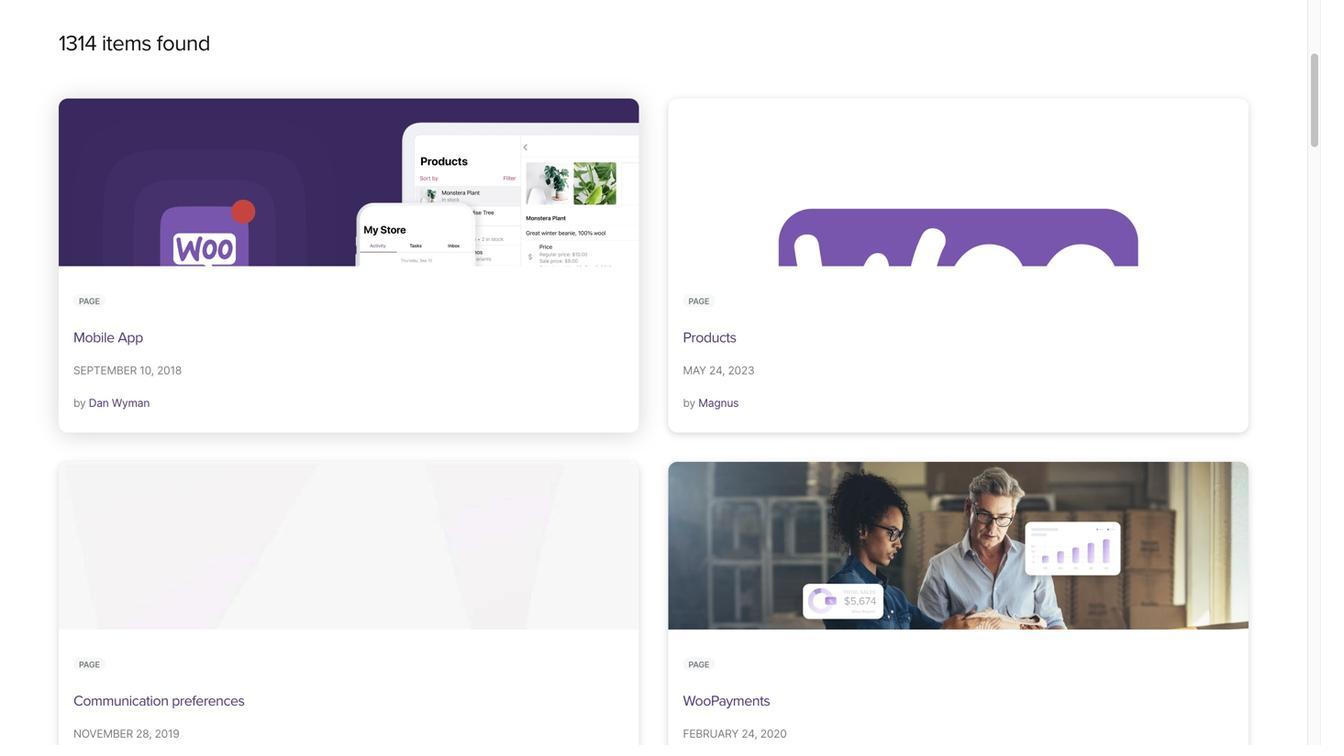 Task type: describe. For each thing, give the bounding box(es) containing it.
november 28, 2019
[[73, 728, 180, 741]]

september 10, 2018
[[73, 364, 182, 378]]

products
[[683, 329, 736, 347]]

2020
[[760, 728, 787, 741]]

1314
[[59, 30, 96, 57]]

by for products
[[683, 397, 695, 410]]

communication preferences
[[73, 693, 244, 710]]

february
[[683, 728, 739, 741]]

wyman
[[112, 397, 150, 410]]

magnus
[[698, 397, 739, 410]]

28,
[[136, 728, 152, 741]]

24, for woopayments
[[742, 728, 757, 741]]

1314 items found
[[59, 30, 210, 57]]

mobile
[[73, 329, 114, 347]]

mobile app
[[73, 329, 143, 347]]

2018
[[157, 364, 182, 378]]



Task type: locate. For each thing, give the bounding box(es) containing it.
by left magnus
[[683, 397, 695, 410]]

0 horizontal spatial by
[[73, 397, 86, 410]]

by
[[73, 397, 86, 410], [683, 397, 695, 410]]

2019
[[155, 728, 180, 741]]

woopayments
[[683, 693, 770, 710]]

1 by from the left
[[73, 397, 86, 410]]

2 by from the left
[[683, 397, 695, 410]]

september
[[73, 364, 137, 378]]

communication
[[73, 693, 168, 710]]

products link
[[683, 329, 736, 347]]

by left dan
[[73, 397, 86, 410]]

2023
[[728, 364, 755, 378]]

found
[[157, 30, 210, 57]]

0 horizontal spatial 24,
[[709, 364, 725, 378]]

24,
[[709, 364, 725, 378], [742, 728, 757, 741]]

woopayments link
[[683, 693, 770, 710]]

communication preferences link
[[73, 693, 244, 710]]

by magnus
[[683, 397, 739, 410]]

may
[[683, 364, 706, 378]]

by dan wyman
[[73, 397, 150, 410]]

preferences
[[172, 693, 244, 710]]

24, left 2020
[[742, 728, 757, 741]]

1 horizontal spatial 24,
[[742, 728, 757, 741]]

10,
[[140, 364, 154, 378]]

dan
[[89, 397, 109, 410]]

items
[[102, 30, 151, 57]]

1 vertical spatial 24,
[[742, 728, 757, 741]]

24, for products
[[709, 364, 725, 378]]

mobile app link
[[73, 329, 143, 347]]

0 vertical spatial 24,
[[709, 364, 725, 378]]

february 24, 2020
[[683, 728, 787, 741]]

may 24, 2023
[[683, 364, 755, 378]]

24, right may
[[709, 364, 725, 378]]

app
[[118, 329, 143, 347]]

november
[[73, 728, 133, 741]]

by for mobile app
[[73, 397, 86, 410]]

1 horizontal spatial by
[[683, 397, 695, 410]]



Task type: vqa. For each thing, say whether or not it's contained in the screenshot.
Service navigation menu element
no



